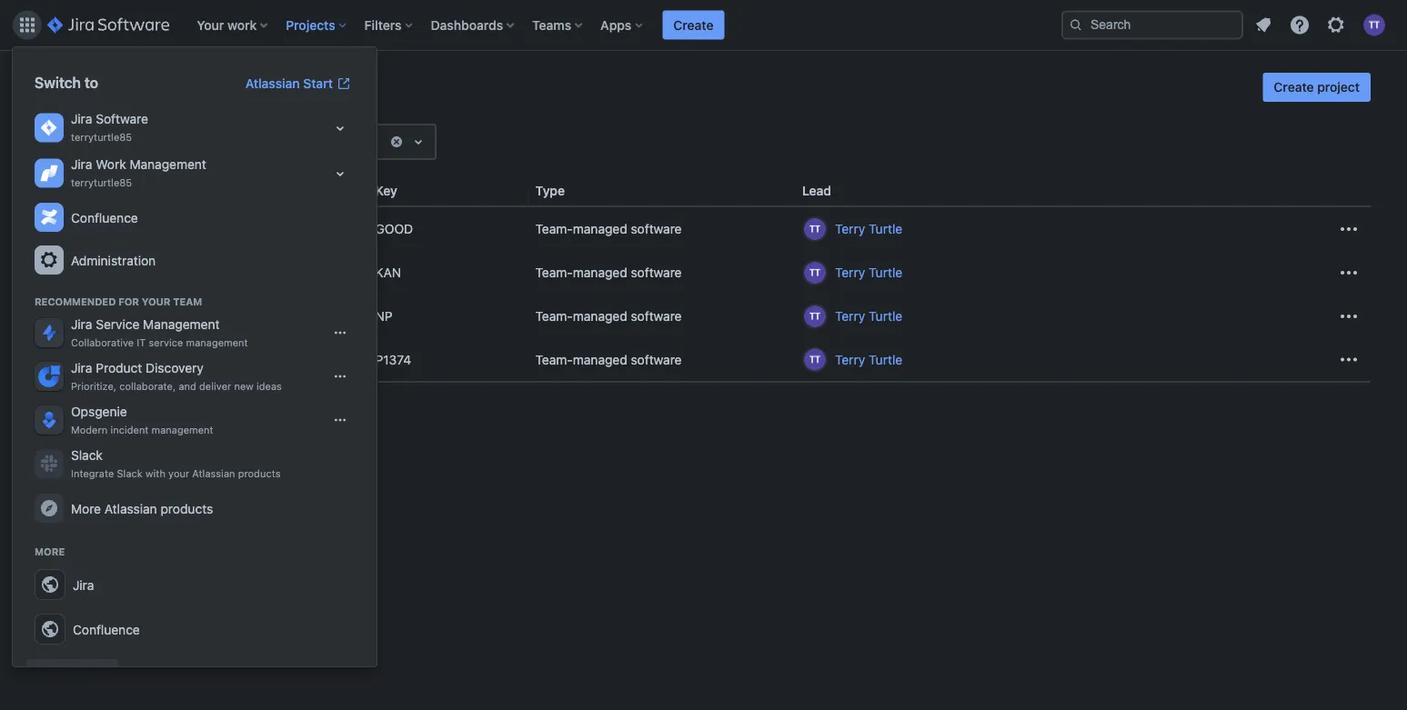 Task type: vqa. For each thing, say whether or not it's contained in the screenshot.
the bottom projects
yes



Task type: locate. For each thing, give the bounding box(es) containing it.
confluence link
[[27, 196, 362, 239], [27, 608, 362, 652]]

dashboards
[[431, 17, 503, 32]]

your
[[168, 468, 189, 480]]

1 vertical spatial management
[[151, 424, 213, 436]]

it
[[137, 337, 146, 349]]

your right for
[[142, 296, 170, 308]]

2 terry from the top
[[835, 265, 865, 280]]

4 team-managed software from the top
[[535, 352, 682, 367]]

terry turtle link for good
[[835, 220, 902, 238]]

0 vertical spatial terryturtle85
[[71, 131, 132, 143]]

settings image
[[1325, 14, 1347, 36]]

your inside popup button
[[197, 17, 224, 32]]

create project button
[[1263, 73, 1371, 102]]

filters
[[364, 17, 402, 32]]

team-managed software for good
[[535, 221, 682, 236]]

administration link
[[27, 239, 362, 282]]

jira up manage list
[[73, 578, 94, 593]]

lead
[[802, 183, 831, 198]]

2 terryturtle85 from the top
[[71, 177, 132, 189]]

2 turtle from the top
[[869, 265, 902, 280]]

1 team-managed software from the top
[[535, 221, 682, 236]]

2 terry turtle from the top
[[835, 265, 902, 280]]

4 software from the top
[[631, 352, 682, 367]]

terryturtle85
[[71, 131, 132, 143], [71, 177, 132, 189]]

dashboards button
[[425, 10, 521, 40]]

jira inside jira service management collaborative it service management
[[71, 317, 92, 332]]

None text field
[[38, 129, 216, 155]]

more atlassian products link
[[27, 488, 362, 530]]

1 vertical spatial more image
[[1338, 306, 1360, 327]]

jira link
[[27, 563, 362, 608]]

jira service management options menu image
[[333, 326, 347, 340]]

1 horizontal spatial projects
[[286, 17, 335, 32]]

3 team-managed software from the top
[[535, 309, 682, 324]]

jira inside "jira software terryturtle85"
[[71, 111, 92, 126]]

2 software from the top
[[631, 265, 682, 280]]

1 vertical spatial your
[[142, 296, 170, 308]]

0 horizontal spatial more
[[35, 546, 65, 558]]

2 vertical spatial atlassian
[[104, 501, 157, 516]]

terryturtle85 down work
[[71, 177, 132, 189]]

2 terry turtle link from the top
[[835, 264, 902, 282]]

slack
[[71, 448, 103, 463], [117, 468, 143, 480]]

terry turtle for p1374
[[835, 352, 902, 367]]

create for create project
[[1274, 80, 1314, 95]]

software for good
[[631, 221, 682, 236]]

3 managed from the top
[[573, 309, 627, 324]]

0 vertical spatial projects
[[286, 17, 335, 32]]

products up more atlassian products link
[[238, 468, 281, 480]]

1 vertical spatial projects
[[36, 75, 114, 100]]

0 vertical spatial products
[[238, 468, 281, 480]]

star nova project image
[[44, 306, 66, 327]]

opsgenie
[[71, 404, 127, 419]]

0 horizontal spatial products
[[161, 501, 213, 516]]

managed for p1374
[[573, 352, 627, 367]]

1 horizontal spatial create
[[1274, 80, 1314, 95]]

expand image for jira software
[[329, 117, 351, 139]]

create inside create project button
[[1274, 80, 1314, 95]]

team-
[[535, 221, 573, 236], [535, 265, 573, 280], [535, 309, 573, 324], [535, 352, 573, 367]]

managed for kan
[[573, 265, 627, 280]]

jira down recommended
[[71, 317, 92, 332]]

jira service management collaborative it service management
[[71, 317, 248, 349]]

your
[[197, 17, 224, 32], [142, 296, 170, 308]]

my kanban project
[[111, 264, 221, 279]]

expand image down start
[[329, 117, 351, 139]]

2 managed from the top
[[573, 265, 627, 280]]

slack up integrate
[[71, 448, 103, 463]]

3 terry from the top
[[835, 309, 865, 324]]

work
[[227, 17, 257, 32]]

0 horizontal spatial slack
[[71, 448, 103, 463]]

create
[[673, 17, 714, 32], [1274, 80, 1314, 95]]

management for jira service management
[[143, 317, 220, 332]]

managed for np
[[573, 309, 627, 324]]

project-1374 link
[[82, 349, 361, 371]]

more image for good
[[1338, 218, 1360, 240]]

star project-1374 image
[[44, 349, 66, 371]]

projects up "jira software terryturtle85"
[[36, 75, 114, 100]]

appswitcher icon image
[[16, 14, 38, 36]]

1 vertical spatial atlassian
[[192, 468, 235, 480]]

terryturtle85 inside jira work management terryturtle85
[[71, 177, 132, 189]]

create inside create button
[[673, 17, 714, 32]]

products
[[238, 468, 281, 480], [161, 501, 213, 516]]

management
[[186, 337, 248, 349], [151, 424, 213, 436]]

apps button
[[595, 10, 650, 40]]

search image
[[1069, 18, 1083, 32]]

terry
[[835, 221, 865, 236], [835, 265, 865, 280], [835, 309, 865, 324], [835, 352, 865, 367]]

1 terry turtle link from the top
[[835, 220, 902, 238]]

terry turtle link for kan
[[835, 264, 902, 282]]

1 vertical spatial products
[[161, 501, 213, 516]]

managed
[[573, 221, 627, 236], [573, 265, 627, 280], [573, 309, 627, 324], [573, 352, 627, 367]]

0 horizontal spatial projects
[[36, 75, 114, 100]]

0 vertical spatial more
[[71, 501, 101, 516]]

management inside jira service management collaborative it service management
[[143, 317, 220, 332]]

4 terry from the top
[[835, 352, 865, 367]]

4 turtle from the top
[[869, 352, 902, 367]]

atlassian
[[245, 76, 300, 91], [192, 468, 235, 480], [104, 501, 157, 516]]

atlassian start
[[245, 76, 333, 91]]

1 terry turtle from the top
[[835, 221, 902, 236]]

create right apps popup button
[[673, 17, 714, 32]]

terry turtle link for np
[[835, 307, 902, 326]]

atlassian right "your" on the bottom
[[192, 468, 235, 480]]

product
[[96, 361, 142, 376]]

jira software image
[[47, 14, 169, 36], [47, 14, 169, 36]]

3 team- from the top
[[535, 309, 573, 324]]

products down "your" on the bottom
[[161, 501, 213, 516]]

1 horizontal spatial more
[[71, 501, 101, 516]]

project up team
[[180, 264, 221, 279]]

jira up the prioritize,
[[71, 361, 92, 376]]

jira left work
[[71, 157, 92, 172]]

0 vertical spatial project
[[180, 264, 221, 279]]

4 team- from the top
[[535, 352, 573, 367]]

with
[[145, 468, 165, 480]]

1 vertical spatial confluence
[[73, 622, 140, 637]]

team
[[173, 296, 202, 308]]

atlassian down "with"
[[104, 501, 157, 516]]

0 vertical spatial expand image
[[329, 117, 351, 139]]

0 vertical spatial management
[[130, 157, 206, 172]]

opsgenie options menu image
[[333, 413, 347, 428]]

1 horizontal spatial products
[[238, 468, 281, 480]]

create left project
[[1274, 80, 1314, 95]]

1 turtle from the top
[[869, 221, 902, 236]]

project up "service"
[[144, 308, 186, 323]]

turtle for kan
[[869, 265, 902, 280]]

4 terry turtle link from the top
[[835, 351, 902, 369]]

2 team-managed software from the top
[[535, 265, 682, 280]]

0 vertical spatial create
[[673, 17, 714, 32]]

0 vertical spatial confluence link
[[27, 196, 362, 239]]

jira inside jira product discovery prioritize, collaborate, and deliver new ideas
[[71, 361, 92, 376]]

turtle
[[869, 221, 902, 236], [869, 265, 902, 280], [869, 309, 902, 324], [869, 352, 902, 367]]

banner
[[0, 0, 1407, 51]]

your left work
[[197, 17, 224, 32]]

2 vertical spatial more image
[[1338, 349, 1360, 371]]

0 vertical spatial management
[[186, 337, 248, 349]]

goodmorning link
[[82, 218, 361, 240]]

1 vertical spatial more
[[35, 546, 65, 558]]

1 vertical spatial terryturtle85
[[71, 177, 132, 189]]

collaborative
[[71, 337, 134, 349]]

team- for p1374
[[535, 352, 573, 367]]

expand image for jira work management
[[329, 163, 351, 185]]

clear image
[[389, 135, 404, 149]]

slack left "with"
[[117, 468, 143, 480]]

management up slack integrate slack with your atlassian products
[[151, 424, 213, 436]]

confluence up list
[[73, 622, 140, 637]]

confluence down name button at top
[[71, 210, 138, 225]]

1 confluence link from the top
[[27, 196, 362, 239]]

3 more image from the top
[[1338, 349, 1360, 371]]

2 horizontal spatial atlassian
[[245, 76, 300, 91]]

3 terry turtle link from the top
[[835, 307, 902, 326]]

more
[[71, 501, 101, 516], [35, 546, 65, 558]]

3 turtle from the top
[[869, 309, 902, 324]]

goodmorning
[[111, 220, 191, 235]]

2 team- from the top
[[535, 265, 573, 280]]

atlassian left start
[[245, 76, 300, 91]]

manage list link
[[27, 660, 118, 689]]

p1374
[[375, 352, 411, 367]]

expand image
[[329, 117, 351, 139], [329, 163, 351, 185]]

terry for np
[[835, 309, 865, 324]]

1 horizontal spatial atlassian
[[192, 468, 235, 480]]

jira work management terryturtle85
[[71, 157, 206, 189]]

jira down 'to'
[[71, 111, 92, 126]]

jira inside jira work management terryturtle85
[[71, 157, 92, 172]]

previous image
[[40, 408, 62, 430]]

terryturtle85 down software
[[71, 131, 132, 143]]

good
[[375, 221, 413, 236]]

more image
[[1338, 218, 1360, 240], [1338, 306, 1360, 327], [1338, 349, 1360, 371]]

management down team
[[143, 317, 220, 332]]

project
[[180, 264, 221, 279], [144, 308, 186, 323]]

jira for jira software
[[71, 111, 92, 126]]

1 terryturtle85 from the top
[[71, 131, 132, 143]]

terry turtle
[[835, 221, 902, 236], [835, 265, 902, 280], [835, 309, 902, 324], [835, 352, 902, 367]]

prioritize,
[[71, 381, 116, 393]]

2 expand image from the top
[[329, 163, 351, 185]]

3 terry turtle from the top
[[835, 309, 902, 324]]

team-managed software for np
[[535, 309, 682, 324]]

1 terry from the top
[[835, 221, 865, 236]]

0 vertical spatial your
[[197, 17, 224, 32]]

settings image
[[38, 249, 60, 271]]

software for np
[[631, 309, 682, 324]]

more for more
[[35, 546, 65, 558]]

1 horizontal spatial your
[[197, 17, 224, 32]]

1 vertical spatial create
[[1274, 80, 1314, 95]]

management down "nova project" link
[[186, 337, 248, 349]]

1 vertical spatial management
[[143, 317, 220, 332]]

my
[[111, 264, 129, 279]]

0 vertical spatial confluence
[[71, 210, 138, 225]]

jira for jira work management
[[71, 157, 92, 172]]

expand image left the key
[[329, 163, 351, 185]]

1 vertical spatial slack
[[117, 468, 143, 480]]

type
[[535, 183, 565, 198]]

1 expand image from the top
[[329, 117, 351, 139]]

1 software from the top
[[631, 221, 682, 236]]

4 terry turtle from the top
[[835, 352, 902, 367]]

help image
[[1289, 14, 1311, 36]]

0 horizontal spatial atlassian
[[104, 501, 157, 516]]

4 managed from the top
[[573, 352, 627, 367]]

confluence
[[71, 210, 138, 225], [73, 622, 140, 637]]

management inside jira work management terryturtle85
[[130, 157, 206, 172]]

management inside opsgenie modern incident management
[[151, 424, 213, 436]]

jira
[[71, 111, 92, 126], [71, 157, 92, 172], [71, 317, 92, 332], [71, 361, 92, 376], [73, 578, 94, 593]]

create button
[[662, 10, 724, 40]]

manage
[[38, 666, 86, 681]]

1 more image from the top
[[1338, 218, 1360, 240]]

1 vertical spatial expand image
[[329, 163, 351, 185]]

work
[[96, 157, 126, 172]]

management right work
[[130, 157, 206, 172]]

0 horizontal spatial create
[[673, 17, 714, 32]]

recommended for your team
[[35, 296, 202, 308]]

list
[[89, 666, 107, 681]]

1 team- from the top
[[535, 221, 573, 236]]

1 managed from the top
[[573, 221, 627, 236]]

management inside jira service management collaborative it service management
[[186, 337, 248, 349]]

terry turtle for np
[[835, 309, 902, 324]]

team-managed software
[[535, 221, 682, 236], [535, 265, 682, 280], [535, 309, 682, 324], [535, 352, 682, 367]]

jira product discovery options menu image
[[333, 369, 347, 384]]

0 vertical spatial more image
[[1338, 218, 1360, 240]]

projects up start
[[286, 17, 335, 32]]

apps
[[600, 17, 632, 32]]

jira for jira service management
[[71, 317, 92, 332]]

1 vertical spatial confluence link
[[27, 608, 362, 652]]

3 software from the top
[[631, 309, 682, 324]]

projects
[[286, 17, 335, 32], [36, 75, 114, 100]]



Task type: describe. For each thing, give the bounding box(es) containing it.
products inside slack integrate slack with your atlassian products
[[238, 468, 281, 480]]

team-managed software for p1374
[[535, 352, 682, 367]]

terry for kan
[[835, 265, 865, 280]]

ideas
[[256, 381, 282, 393]]

software
[[96, 111, 148, 126]]

managed for good
[[573, 221, 627, 236]]

more image
[[1338, 262, 1360, 284]]

collaborate,
[[119, 381, 176, 393]]

more atlassian products
[[71, 501, 213, 516]]

2 confluence link from the top
[[27, 608, 362, 652]]

projects button
[[280, 10, 353, 40]]

1 button
[[65, 405, 93, 434]]

2 more image from the top
[[1338, 306, 1360, 327]]

team- for np
[[535, 309, 573, 324]]

kan
[[375, 265, 401, 280]]

recommended
[[35, 296, 116, 308]]

0 vertical spatial slack
[[71, 448, 103, 463]]

discovery
[[146, 361, 204, 376]]

star my kanban project image
[[44, 262, 66, 284]]

deliver
[[199, 381, 231, 393]]

software for p1374
[[631, 352, 682, 367]]

integrate
[[71, 468, 114, 480]]

slack integrate slack with your atlassian products
[[71, 448, 281, 480]]

name
[[82, 183, 117, 198]]

terry for p1374
[[835, 352, 865, 367]]

terry turtle for good
[[835, 221, 902, 236]]

np
[[375, 309, 392, 324]]

turtle for p1374
[[869, 352, 902, 367]]

0 horizontal spatial your
[[142, 296, 170, 308]]

project
[[1317, 80, 1360, 95]]

incident
[[110, 424, 149, 436]]

teams
[[532, 17, 571, 32]]

banner containing your work
[[0, 0, 1407, 51]]

more for more atlassian products
[[71, 501, 101, 516]]

nova project link
[[82, 306, 361, 327]]

switch to
[[35, 74, 98, 91]]

terry turtle for kan
[[835, 265, 902, 280]]

manage list
[[38, 666, 107, 681]]

nova
[[111, 308, 141, 323]]

lead button
[[795, 181, 853, 201]]

key button
[[368, 181, 419, 201]]

create for create
[[673, 17, 714, 32]]

1
[[76, 412, 82, 427]]

star goodmorning image
[[44, 218, 66, 240]]

for
[[118, 296, 139, 308]]

service
[[96, 317, 140, 332]]

primary element
[[11, 0, 1061, 50]]

administration
[[71, 253, 156, 268]]

open image
[[407, 131, 429, 153]]

1374
[[158, 351, 186, 366]]

next image
[[97, 408, 119, 430]]

kanban
[[132, 264, 176, 279]]

team- for kan
[[535, 265, 573, 280]]

project-1374
[[111, 351, 186, 366]]

project-
[[111, 351, 158, 366]]

team-managed software for kan
[[535, 265, 682, 280]]

filters button
[[359, 10, 420, 40]]

your work
[[197, 17, 257, 32]]

create project
[[1274, 80, 1360, 95]]

1 horizontal spatial slack
[[117, 468, 143, 480]]

software for kan
[[631, 265, 682, 280]]

terry for good
[[835, 221, 865, 236]]

start
[[303, 76, 333, 91]]

terry turtle link for p1374
[[835, 351, 902, 369]]

jira for jira product discovery
[[71, 361, 92, 376]]

team- for good
[[535, 221, 573, 236]]

turtle for good
[[869, 221, 902, 236]]

modern
[[71, 424, 108, 436]]

opsgenie modern incident management
[[71, 404, 213, 436]]

and
[[179, 381, 196, 393]]

0 vertical spatial atlassian
[[245, 76, 300, 91]]

key
[[375, 183, 397, 198]]

atlassian inside slack integrate slack with your atlassian products
[[192, 468, 235, 480]]

jira product discovery prioritize, collaborate, and deliver new ideas
[[71, 361, 282, 393]]

nova project
[[111, 308, 186, 323]]

projects inside dropdown button
[[286, 17, 335, 32]]

Search field
[[1061, 10, 1243, 40]]

your profile and settings image
[[1363, 14, 1385, 36]]

terryturtle85 inside "jira software terryturtle85"
[[71, 131, 132, 143]]

service
[[149, 337, 183, 349]]

management for jira work management
[[130, 157, 206, 172]]

your work button
[[191, 10, 275, 40]]

to
[[84, 74, 98, 91]]

switch
[[35, 74, 81, 91]]

new
[[234, 381, 254, 393]]

teams button
[[527, 10, 590, 40]]

my kanban project link
[[82, 262, 361, 284]]

1 vertical spatial project
[[144, 308, 186, 323]]

notifications image
[[1252, 14, 1274, 36]]

name button
[[74, 181, 142, 201]]

jira software terryturtle85
[[71, 111, 148, 143]]

atlassian start link
[[234, 69, 362, 98]]

more image for p1374
[[1338, 349, 1360, 371]]

turtle for np
[[869, 309, 902, 324]]



